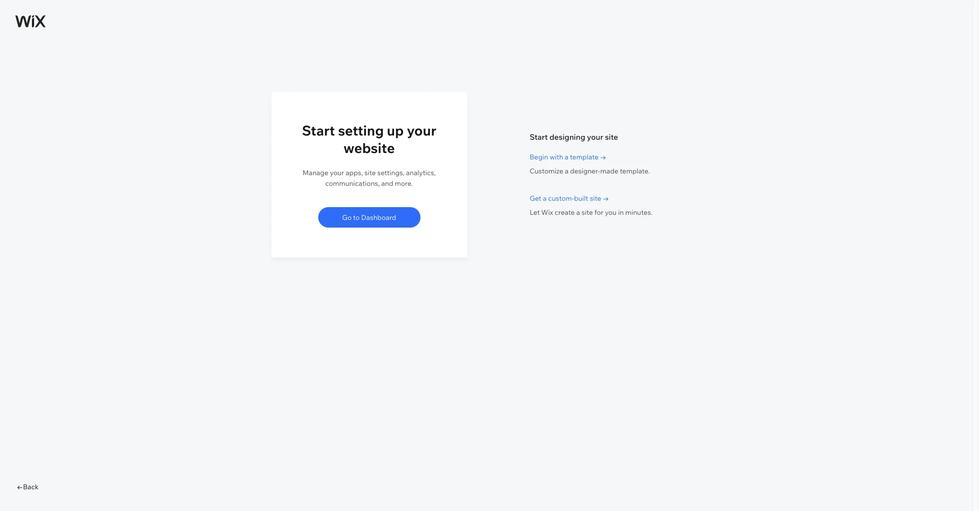 Task type: locate. For each thing, give the bounding box(es) containing it.
a right with
[[565, 152, 569, 161]]

start setting up your website
[[302, 122, 437, 157]]

minutes.
[[626, 208, 653, 217]]

start up manage
[[302, 122, 335, 139]]

site up begin with a template → button
[[605, 132, 619, 142]]

your up begin with a template → button
[[587, 132, 604, 142]]

1 horizontal spatial your
[[407, 122, 437, 139]]

you
[[605, 208, 617, 217]]

start for start setting up your website
[[302, 122, 335, 139]]

your left apps,
[[330, 168, 344, 177]]

designer-
[[570, 167, 601, 175]]

site inside manage your apps, site settings, analytics, communications, and more.
[[365, 168, 376, 177]]

template.
[[620, 167, 650, 175]]

a right create
[[577, 208, 580, 217]]

a down begin with a template →
[[565, 167, 569, 175]]

go
[[342, 213, 352, 222]]

start for start designing your site
[[530, 132, 548, 142]]

setting
[[338, 122, 384, 139]]

→ up you
[[603, 194, 610, 203]]

a
[[565, 152, 569, 161], [565, 167, 569, 175], [543, 194, 547, 203], [577, 208, 580, 217]]

manage your apps, site settings, analytics, communications, and more.
[[303, 168, 436, 188]]

built
[[574, 194, 589, 203]]

communications,
[[326, 179, 380, 188]]

wix
[[542, 208, 554, 217]]

go to dashboard button
[[318, 207, 421, 228]]

your right up
[[407, 122, 437, 139]]

up
[[387, 122, 404, 139]]

start inside start setting up your website
[[302, 122, 335, 139]]

0 horizontal spatial your
[[330, 168, 344, 177]]

start
[[302, 122, 335, 139], [530, 132, 548, 142]]

analytics,
[[406, 168, 436, 177]]

start up begin
[[530, 132, 548, 142]]

a right get
[[543, 194, 547, 203]]

→
[[601, 152, 607, 161], [603, 194, 610, 203]]

site right built
[[590, 194, 602, 203]]

1 horizontal spatial start
[[530, 132, 548, 142]]

site
[[605, 132, 619, 142], [365, 168, 376, 177], [590, 194, 602, 203], [582, 208, 593, 217]]

made
[[601, 167, 619, 175]]

template
[[570, 152, 599, 161]]

0 horizontal spatial start
[[302, 122, 335, 139]]

site right apps,
[[365, 168, 376, 177]]

more.
[[395, 179, 413, 188]]

your
[[407, 122, 437, 139], [587, 132, 604, 142], [330, 168, 344, 177]]

create
[[555, 208, 575, 217]]

and
[[382, 179, 394, 188]]

→ up made
[[601, 152, 607, 161]]

settings,
[[378, 168, 405, 177]]

wix image
[[15, 15, 46, 27], [15, 15, 46, 27]]

customize a designer-made template.
[[530, 167, 650, 175]]



Task type: describe. For each thing, give the bounding box(es) containing it.
get a custom-built site →
[[530, 194, 610, 203]]

get a custom-built site → button
[[530, 189, 657, 207]]

begin with a template →
[[530, 152, 607, 161]]

dashboard
[[361, 213, 396, 222]]

manage
[[303, 168, 329, 177]]

customize
[[530, 167, 564, 175]]

begin
[[530, 152, 549, 161]]

1 vertical spatial →
[[603, 194, 610, 203]]

site inside button
[[590, 194, 602, 203]]

your inside start setting up your website
[[407, 122, 437, 139]]

with
[[550, 152, 564, 161]]

your inside manage your apps, site settings, analytics, communications, and more.
[[330, 168, 344, 177]]

apps,
[[346, 168, 363, 177]]

let wix create a site for you in minutes.
[[530, 208, 653, 217]]

website
[[344, 140, 395, 157]]

custom-
[[549, 194, 574, 203]]

site left for
[[582, 208, 593, 217]]

designing
[[550, 132, 586, 142]]

get
[[530, 194, 542, 203]]

begin with a template → button
[[530, 148, 657, 166]]

2 horizontal spatial your
[[587, 132, 604, 142]]

←back button
[[10, 478, 78, 496]]

for
[[595, 208, 604, 217]]

go to dashboard
[[342, 213, 396, 222]]

let
[[530, 208, 540, 217]]

start designing your site
[[530, 132, 619, 142]]

0 vertical spatial →
[[601, 152, 607, 161]]

in
[[619, 208, 624, 217]]

←back
[[17, 482, 39, 491]]

to
[[353, 213, 360, 222]]



Task type: vqa. For each thing, say whether or not it's contained in the screenshot.
website
yes



